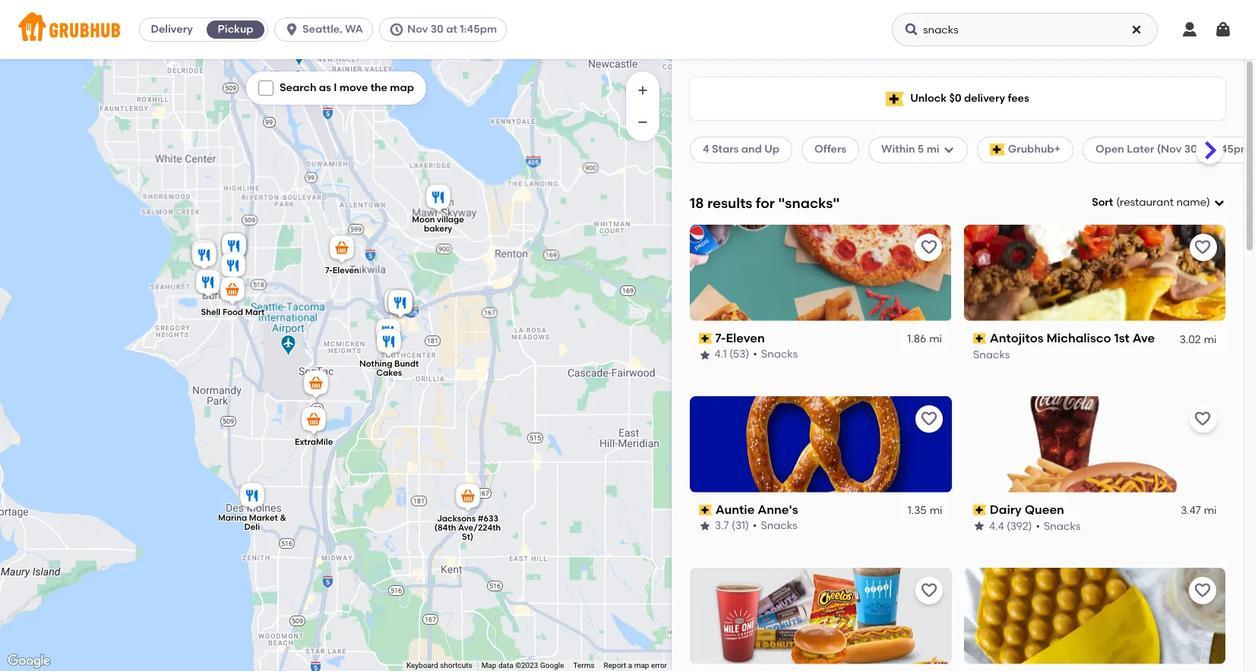 Task type: vqa. For each thing, say whether or not it's contained in the screenshot.
"Terms" link at bottom left
yes



Task type: describe. For each thing, give the bounding box(es) containing it.
moon village bakery
[[412, 215, 464, 234]]

(
[[1116, 196, 1120, 209]]

royce' washington - westfield southcenter mall image
[[385, 288, 416, 321]]

auntie anne's logo image
[[690, 396, 952, 493]]

keyboard shortcuts button
[[406, 661, 472, 672]]

0 vertical spatial map
[[390, 81, 414, 94]]

report a map error link
[[604, 662, 667, 670]]

svg image inside seattle, wa button
[[284, 22, 299, 37]]

&
[[280, 513, 286, 523]]

pickup
[[218, 23, 253, 36]]

shell
[[201, 307, 221, 317]]

michalisco
[[1046, 331, 1111, 346]]

• snacks for queen
[[1035, 520, 1080, 533]]

mi for auntie anne's
[[930, 504, 942, 517]]

5
[[918, 143, 924, 156]]

nov 30 at 1:45pm button
[[379, 17, 513, 42]]

4.1 (53)
[[715, 348, 750, 361]]

extramile logo image
[[690, 568, 952, 664]]

as
[[319, 81, 331, 94]]

antojitos michalisco 1st ave logo image
[[964, 225, 1225, 321]]

village
[[437, 215, 464, 225]]

dairy queen image
[[188, 238, 219, 271]]

terms
[[573, 662, 595, 670]]

a
[[628, 662, 632, 670]]

(53)
[[730, 348, 750, 361]]

18
[[690, 194, 704, 212]]

delivery
[[151, 23, 193, 36]]

later
[[1127, 143, 1154, 156]]

1 horizontal spatial 30
[[1184, 143, 1197, 156]]

3.02
[[1179, 333, 1200, 346]]

bundt
[[394, 359, 419, 369]]

map
[[481, 662, 496, 670]]

ronnie's market image
[[193, 267, 223, 301]]

search
[[280, 81, 316, 94]]

Search for food, convenience, alcohol... search field
[[892, 13, 1158, 46]]

mi for antojitos michalisco 1st ave
[[1204, 333, 1216, 346]]

subscription pass image for antojitos michalisco 1st ave
[[973, 334, 986, 344]]

1.35 mi
[[908, 504, 942, 517]]

3.02 mi
[[1179, 333, 1216, 346]]

none field containing sort
[[1092, 195, 1225, 211]]

jamba image
[[381, 287, 412, 321]]

delivery button
[[140, 17, 204, 42]]

star icon image for auntie anne's
[[699, 521, 711, 533]]

save this restaurant button for auntie anne's
[[915, 405, 942, 433]]

wa
[[345, 23, 363, 36]]

google image
[[4, 652, 54, 672]]

deli
[[244, 523, 260, 532]]

map data ©2023 google
[[481, 662, 564, 670]]

4.4
[[989, 520, 1004, 533]]

grubhub plus flag logo image for grubhub+
[[990, 144, 1005, 156]]

keyboard
[[406, 662, 438, 670]]

move
[[339, 81, 368, 94]]

1.35
[[908, 504, 927, 517]]

results
[[707, 194, 752, 212]]

3.7 (31)
[[715, 520, 749, 533]]

name
[[1176, 196, 1206, 209]]

(392)
[[1006, 520, 1032, 533]]

search as i move the map
[[280, 81, 414, 94]]

1st
[[1114, 331, 1129, 346]]

(84th
[[434, 523, 456, 533]]

mi for 7-eleven
[[930, 333, 942, 346]]

4.1
[[715, 348, 727, 361]]

3.47
[[1180, 504, 1200, 517]]

eleven inside map 'region'
[[333, 266, 359, 275]]

auntie anne's
[[715, 503, 798, 517]]

grubhub+
[[1008, 143, 1061, 156]]

main navigation navigation
[[0, 0, 1255, 59]]

offers
[[814, 143, 846, 156]]

mi for dairy queen
[[1204, 504, 1216, 517]]

seattle, wa
[[302, 23, 363, 36]]

2 vertical spatial save this restaurant image
[[1194, 582, 1212, 600]]

and
[[741, 143, 762, 156]]

happy lemon image
[[373, 317, 403, 350]]

1.86
[[908, 333, 927, 346]]

antojitos michalisco 1st ave
[[989, 331, 1154, 346]]

nov 30 at 1:45pm
[[407, 23, 497, 36]]

up
[[764, 143, 780, 156]]

subscription pass image
[[699, 334, 712, 344]]

(31)
[[732, 520, 749, 533]]

(nov
[[1157, 143, 1182, 156]]

save this restaurant image for auntie anne's
[[920, 410, 938, 428]]

happy lemon logo image
[[964, 568, 1225, 664]]

moon
[[412, 215, 435, 225]]

1 horizontal spatial eleven
[[726, 331, 765, 346]]

svg image inside field
[[1213, 197, 1225, 209]]

shortcuts
[[440, 662, 472, 670]]

nothing bundt cakes image
[[374, 327, 404, 360]]

18 results for "snacks"
[[690, 194, 840, 212]]

save this restaurant image for antojitos michalisco 1st ave
[[1194, 238, 1212, 257]]

antojitos michalisco 1st ave image
[[219, 231, 249, 264]]

pickup button
[[204, 17, 268, 42]]

sea tac marathon image
[[301, 368, 331, 402]]

fees
[[1008, 92, 1029, 105]]

1 horizontal spatial 7-
[[715, 331, 726, 346]]

cakes
[[376, 368, 402, 378]]

jacksons
[[437, 514, 476, 524]]

save this restaurant button for antojitos michalisco 1st ave
[[1189, 234, 1216, 261]]

data
[[498, 662, 513, 670]]

snacks down antojitos
[[973, 348, 1010, 361]]

error
[[651, 662, 667, 670]]

• snacks for anne's
[[753, 520, 797, 533]]



Task type: locate. For each thing, give the bounding box(es) containing it.
7 eleven image
[[327, 233, 357, 267]]

mi right the 1.35
[[930, 504, 942, 517]]

ave/224th
[[458, 523, 501, 533]]

mawadda cafe image
[[219, 231, 249, 264]]

at inside nov 30 at 1:45pm button
[[446, 23, 457, 36]]

marina market & deli image
[[237, 481, 267, 514]]

0 horizontal spatial 7-eleven
[[325, 266, 359, 275]]

plus icon image
[[635, 83, 650, 98]]

0 vertical spatial eleven
[[333, 266, 359, 275]]

7- inside map 'region'
[[325, 266, 333, 275]]

moon village bakery image
[[423, 182, 454, 216]]

0 horizontal spatial eleven
[[333, 266, 359, 275]]

4.4 (392)
[[989, 520, 1032, 533]]

star icon image for dairy queen
[[973, 521, 985, 533]]

anne's
[[758, 503, 798, 517]]

0 horizontal spatial svg image
[[284, 22, 299, 37]]

1 horizontal spatial map
[[634, 662, 649, 670]]

2 vertical spatial save this restaurant image
[[920, 582, 938, 600]]

subscription pass image for auntie anne's
[[699, 505, 712, 516]]

0 vertical spatial 30
[[430, 23, 444, 36]]

marina
[[218, 513, 247, 523]]

1 vertical spatial 7-
[[715, 331, 726, 346]]

0 horizontal spatial 7-
[[325, 266, 333, 275]]

subscription pass image left dairy
[[973, 505, 986, 516]]

#633
[[478, 514, 498, 524]]

1 vertical spatial 7-eleven
[[715, 331, 765, 346]]

grubhub plus flag logo image left grubhub+
[[990, 144, 1005, 156]]

tacos el hass image
[[189, 240, 220, 273]]

bakery
[[424, 224, 452, 234]]

mart
[[245, 307, 265, 317]]

• down queen
[[1035, 520, 1040, 533]]

1:45pm)
[[1214, 143, 1255, 156]]

• snacks right (53)
[[753, 348, 798, 361]]

open
[[1096, 143, 1124, 156]]

30 inside nov 30 at 1:45pm button
[[430, 23, 444, 36]]

0 horizontal spatial map
[[390, 81, 414, 94]]

save this restaurant button for dairy queen
[[1189, 405, 1216, 433]]

snacks for 7-eleven
[[761, 348, 798, 361]]

$0
[[949, 92, 962, 105]]

report a map error
[[604, 662, 667, 670]]

4
[[703, 143, 709, 156]]

2 horizontal spatial svg image
[[1213, 197, 1225, 209]]

1 vertical spatial at
[[1200, 143, 1211, 156]]

minus icon image
[[635, 115, 650, 130]]

1 vertical spatial 30
[[1184, 143, 1197, 156]]

0 horizontal spatial 30
[[430, 23, 444, 36]]

0 vertical spatial 7-
[[325, 266, 333, 275]]

map right the a
[[634, 662, 649, 670]]

mi right 3.47
[[1204, 504, 1216, 517]]

save this restaurant image for 7-eleven
[[920, 238, 938, 257]]

map
[[390, 81, 414, 94], [634, 662, 649, 670]]

unlock
[[910, 92, 947, 105]]

save this restaurant image
[[1194, 238, 1212, 257], [920, 410, 938, 428], [920, 582, 938, 600]]

nothing bundt cakes
[[359, 359, 419, 378]]

1 horizontal spatial grubhub plus flag logo image
[[990, 144, 1005, 156]]

snacks for auntie anne's
[[761, 520, 797, 533]]

mi right "3.02"
[[1204, 333, 1216, 346]]

star icon image left 3.7
[[699, 521, 711, 533]]

1 vertical spatial eleven
[[726, 331, 765, 346]]

star icon image left 4.4
[[973, 521, 985, 533]]

30 right the (nov
[[1184, 143, 1197, 156]]

star icon image left 4.1 on the bottom right of page
[[699, 349, 711, 361]]

0 horizontal spatial grubhub plus flag logo image
[[886, 92, 904, 106]]

seattle, wa button
[[274, 17, 379, 42]]

30
[[430, 23, 444, 36], [1184, 143, 1197, 156]]

0 vertical spatial grubhub plus flag logo image
[[886, 92, 904, 106]]

ave
[[1132, 331, 1154, 346]]

queen
[[1024, 503, 1064, 517]]

grubhub plus flag logo image for unlock $0 delivery fees
[[886, 92, 904, 106]]

0 vertical spatial at
[[446, 23, 457, 36]]

within 5 mi
[[881, 143, 939, 156]]

save this restaurant image for dairy queen
[[1194, 410, 1212, 428]]

• right (31)
[[753, 520, 757, 533]]

seattle,
[[302, 23, 343, 36]]

4 stars and up
[[703, 143, 780, 156]]

1:45pm
[[460, 23, 497, 36]]

0 vertical spatial save this restaurant image
[[1194, 238, 1212, 257]]

nov
[[407, 23, 428, 36]]

3.7
[[715, 520, 729, 533]]

1 horizontal spatial at
[[1200, 143, 1211, 156]]

subscription pass image left antojitos
[[973, 334, 986, 344]]

"snacks"
[[778, 194, 840, 212]]

1 vertical spatial map
[[634, 662, 649, 670]]

save this restaurant button
[[915, 234, 942, 261], [1189, 234, 1216, 261], [915, 405, 942, 433], [1189, 405, 1216, 433], [915, 577, 942, 604], [1189, 577, 1216, 604]]

mi right 5
[[927, 143, 939, 156]]

report
[[604, 662, 626, 670]]

svg image inside nov 30 at 1:45pm button
[[389, 22, 404, 37]]

marina market & deli
[[218, 513, 286, 532]]

•
[[753, 348, 758, 361], [753, 520, 757, 533], [1035, 520, 1040, 533]]

svg image
[[1181, 21, 1199, 39], [1214, 21, 1232, 39], [389, 22, 404, 37], [904, 22, 919, 37], [942, 144, 955, 156]]

1.86 mi
[[908, 333, 942, 346]]

3.47 mi
[[1180, 504, 1216, 517]]

nothing
[[359, 359, 392, 369]]

7-eleven logo image
[[690, 225, 952, 321]]

30 right nov
[[430, 23, 444, 36]]

keyboard shortcuts
[[406, 662, 472, 670]]

terms link
[[573, 662, 595, 670]]

star icon image for 7-eleven
[[699, 349, 711, 361]]

dairy
[[989, 503, 1021, 517]]

jacksons #633 (84th ave/224th st) image
[[453, 482, 483, 515]]

map right the
[[390, 81, 414, 94]]

at left 1:45pm)
[[1200, 143, 1211, 156]]

1 vertical spatial grubhub plus flag logo image
[[990, 144, 1005, 156]]

sort
[[1092, 196, 1113, 209]]

subscription pass image left auntie
[[699, 505, 712, 516]]

mi right 1.86
[[930, 333, 942, 346]]

grubhub plus flag logo image
[[886, 92, 904, 106], [990, 144, 1005, 156]]

1 horizontal spatial 7-eleven
[[715, 331, 765, 346]]

sort ( restaurant name )
[[1092, 196, 1210, 209]]

• snacks down queen
[[1035, 520, 1080, 533]]

the
[[370, 81, 387, 94]]

• for anne's
[[753, 520, 757, 533]]

1 horizontal spatial svg image
[[1130, 24, 1143, 36]]

• snacks for eleven
[[753, 348, 798, 361]]

star icon image
[[699, 349, 711, 361], [699, 521, 711, 533], [973, 521, 985, 533]]

delivery
[[964, 92, 1005, 105]]

0 vertical spatial save this restaurant image
[[920, 238, 938, 257]]

©2023
[[515, 662, 538, 670]]

within
[[881, 143, 915, 156]]

extramile
[[295, 438, 333, 448]]

dairy queen logo image
[[964, 396, 1225, 493]]

shell food mart
[[201, 307, 265, 317]]

restaurant
[[1120, 196, 1174, 209]]

dairy queen
[[989, 503, 1064, 517]]

1 vertical spatial save this restaurant image
[[920, 410, 938, 428]]

market
[[249, 513, 278, 523]]

snacks right (53)
[[761, 348, 798, 361]]

shell food mart image
[[217, 275, 248, 308]]

food
[[223, 307, 243, 317]]

0 horizontal spatial at
[[446, 23, 457, 36]]

antojitos
[[989, 331, 1043, 346]]

subscription pass image for dairy queen
[[973, 505, 986, 516]]

snacks for dairy queen
[[1043, 520, 1080, 533]]

map region
[[0, 0, 794, 672]]

at left 1:45pm
[[446, 23, 457, 36]]

for
[[756, 194, 775, 212]]

jacksons #633 (84th ave/224th st)
[[434, 514, 501, 542]]

i
[[334, 81, 337, 94]]

0 vertical spatial 7-eleven
[[325, 266, 359, 275]]

• for queen
[[1035, 520, 1040, 533]]

snacks down the "anne's"
[[761, 520, 797, 533]]

subscription pass image
[[973, 334, 986, 344], [699, 505, 712, 516], [973, 505, 986, 516]]

open later (nov 30 at 1:45pm)
[[1096, 143, 1255, 156]]

snacks down queen
[[1043, 520, 1080, 533]]

• right (53)
[[753, 348, 758, 361]]

• snacks down the "anne's"
[[753, 520, 797, 533]]

unlock $0 delivery fees
[[910, 92, 1029, 105]]

svg image
[[284, 22, 299, 37], [1130, 24, 1143, 36], [1213, 197, 1225, 209]]

1 vertical spatial save this restaurant image
[[1194, 410, 1212, 428]]

None field
[[1092, 195, 1225, 211]]

stars
[[712, 143, 739, 156]]

snacks
[[761, 348, 798, 361], [973, 348, 1010, 361], [761, 520, 797, 533], [1043, 520, 1080, 533]]

grubhub plus flag logo image left unlock
[[886, 92, 904, 106]]

pierro bakery image
[[218, 251, 248, 284]]

save this restaurant button for 7-eleven
[[915, 234, 942, 261]]

auntie anne's image
[[385, 288, 416, 321]]

extramile image
[[299, 405, 329, 438]]

• for eleven
[[753, 348, 758, 361]]

google
[[540, 662, 564, 670]]

auntie
[[715, 503, 755, 517]]

save this restaurant image
[[920, 238, 938, 257], [1194, 410, 1212, 428], [1194, 582, 1212, 600]]

7-eleven inside map 'region'
[[325, 266, 359, 275]]

)
[[1206, 196, 1210, 209]]



